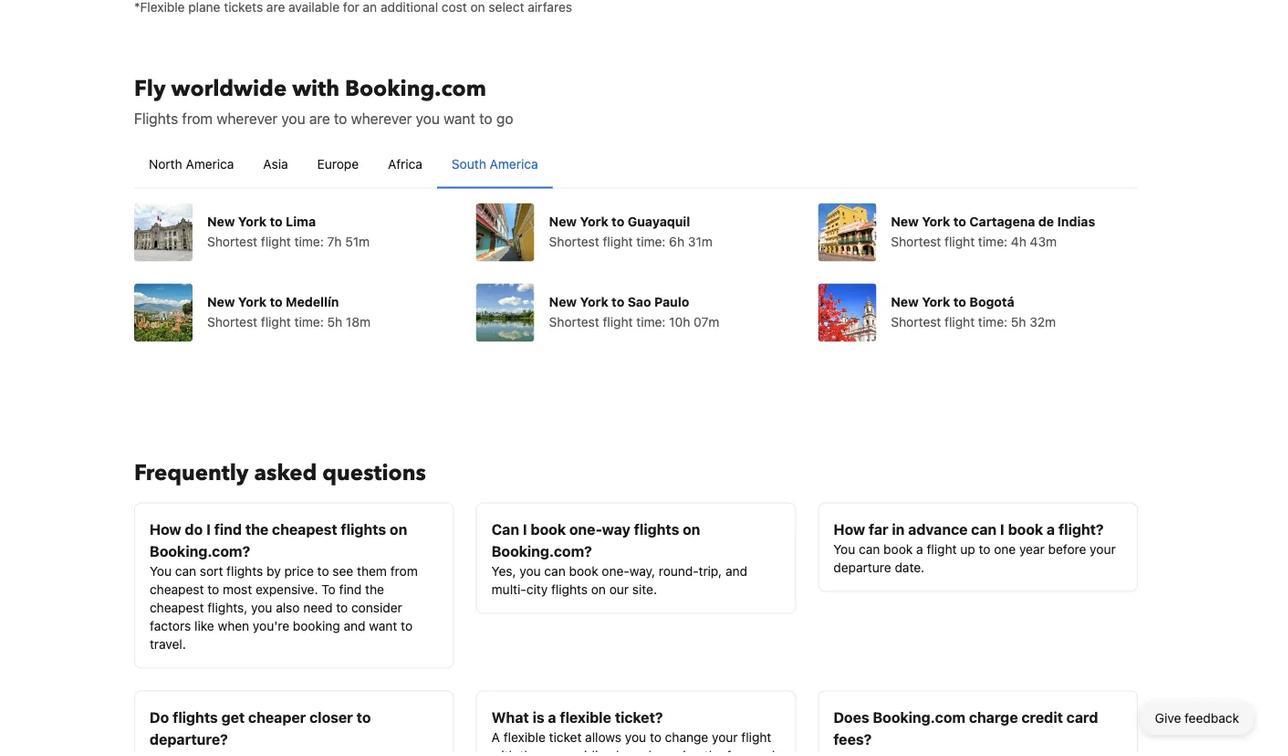 Task type: describe. For each thing, give the bounding box(es) containing it.
booking
[[293, 618, 340, 633]]

32m
[[1030, 314, 1056, 329]]

do flights get cheaper closer to departure?
[[150, 708, 371, 748]]

paying
[[662, 748, 701, 753]]

a
[[492, 729, 500, 744]]

need
[[303, 600, 333, 615]]

2 horizontal spatial on
[[683, 520, 701, 538]]

do
[[185, 520, 203, 538]]

to right are
[[334, 110, 347, 127]]

what
[[492, 708, 529, 726]]

get
[[221, 708, 245, 726]]

asia
[[263, 156, 288, 171]]

can for booking.com?
[[544, 563, 566, 578]]

booking.com inside fly worldwide with booking.com flights from wherever you are to wherever you want to go
[[345, 74, 486, 104]]

book left way,
[[569, 563, 598, 578]]

book up year
[[1008, 520, 1044, 538]]

worldwide
[[171, 74, 287, 104]]

shortest for new york to bogotá shortest flight time: 5h 32m
[[891, 314, 941, 329]]

price
[[284, 563, 314, 578]]

them
[[357, 563, 387, 578]]

and inside how do i find the cheapest flights on booking.com? you can sort flights by price to see them from cheapest to most expensive. to find the cheapest flights, you also need to consider factors like when you're booking and want to travel.
[[344, 618, 366, 633]]

1 wherever from the left
[[217, 110, 278, 127]]

from inside fly worldwide with booking.com flights from wherever you are to wherever you want to go
[[182, 110, 213, 127]]

charge
[[969, 708, 1018, 726]]

in
[[892, 520, 905, 538]]

how for how far in advance can i book a flight?
[[834, 520, 865, 538]]

asked
[[254, 458, 317, 488]]

tab list containing north america
[[134, 140, 1138, 189]]

new york to lima shortest flight time: 7h 51m
[[207, 214, 370, 249]]

fly
[[134, 74, 166, 104]]

go
[[496, 110, 513, 127]]

shortest inside new york to sao paulo shortest flight time: 10h 07m
[[549, 314, 599, 329]]

city
[[526, 581, 548, 597]]

the left same
[[520, 748, 539, 753]]

feedback
[[1185, 711, 1240, 726]]

time: for new york to guayaquil shortest flight time: 6h 31m
[[636, 234, 666, 249]]

2 vertical spatial cheapest
[[150, 600, 204, 615]]

fees?
[[834, 730, 872, 748]]

fly worldwide with booking.com flights from wherever you are to wherever you want to go
[[134, 74, 513, 127]]

and inside can i book one-way flights on booking.com? yes, you can book one-way, round-trip, and multi-city flights on our site.
[[726, 563, 748, 578]]

with inside what is a flexible ticket? a flexible ticket allows you to change your flight with the same airline by only paying the fare an
[[492, 748, 516, 753]]

new york to guayaquil image
[[476, 203, 535, 262]]

site.
[[632, 581, 657, 597]]

one
[[994, 541, 1016, 556]]

can i book one-way flights on booking.com? yes, you can book one-way, round-trip, and multi-city flights on our site.
[[492, 520, 748, 597]]

advance
[[908, 520, 968, 538]]

flight inside "how far in advance can i book a flight? you can book a flight up to one year before your departure date."
[[927, 541, 957, 556]]

do
[[150, 708, 169, 726]]

0 vertical spatial one-
[[569, 520, 602, 538]]

your inside "how far in advance can i book a flight? you can book a flight up to one year before your departure date."
[[1090, 541, 1116, 556]]

de
[[1039, 214, 1054, 229]]

time: inside the 'new york to cartagena de indias shortest flight time: 4h 43m'
[[978, 234, 1008, 249]]

7h
[[327, 234, 342, 249]]

by inside what is a flexible ticket? a flexible ticket allows you to change your flight with the same airline by only paying the fare an
[[616, 748, 630, 753]]

5h for medellín
[[327, 314, 342, 329]]

flights right way
[[634, 520, 679, 538]]

new for new york to cartagena de indias shortest flight time: 4h 43m
[[891, 214, 919, 229]]

ticket
[[549, 729, 582, 744]]

sao
[[628, 294, 651, 309]]

1 horizontal spatial on
[[591, 581, 606, 597]]

medellín
[[286, 294, 339, 309]]

31m
[[688, 234, 713, 249]]

the up consider
[[365, 581, 384, 597]]

york for bogotá
[[922, 294, 951, 309]]

africa button
[[373, 140, 437, 188]]

you for how far in advance can i book a flight?
[[834, 541, 856, 556]]

factors
[[150, 618, 191, 633]]

new york to cartagena de indias shortest flight time: 4h 43m
[[891, 214, 1096, 249]]

can for on
[[175, 563, 196, 578]]

when
[[218, 618, 249, 633]]

0 vertical spatial a
[[1047, 520, 1055, 538]]

is
[[533, 708, 545, 726]]

1 vertical spatial one-
[[602, 563, 630, 578]]

credit
[[1022, 708, 1063, 726]]

from inside how do i find the cheapest flights on booking.com? you can sort flights by price to see them from cheapest to most expensive. to find the cheapest flights, you also need to consider factors like when you're booking and want to travel.
[[390, 563, 418, 578]]

give feedback
[[1155, 711, 1240, 726]]

airline
[[577, 748, 613, 753]]

give
[[1155, 711, 1181, 726]]

our
[[610, 581, 629, 597]]

guayaquil
[[628, 214, 690, 229]]

does booking.com charge credit card fees?
[[834, 708, 1099, 748]]

flight inside new york to lima shortest flight time: 7h 51m
[[261, 234, 291, 249]]

flight inside what is a flexible ticket? a flexible ticket allows you to change your flight with the same airline by only paying the fare an
[[742, 729, 772, 744]]

4h
[[1011, 234, 1027, 249]]

flights inside do flights get cheaper closer to departure?
[[173, 708, 218, 726]]

to inside "how far in advance can i book a flight? you can book a flight up to one year before your departure date."
[[979, 541, 991, 556]]

time: for new york to medellín shortest flight time: 5h 18m
[[294, 314, 324, 329]]

does
[[834, 708, 870, 726]]

i inside how do i find the cheapest flights on booking.com? you can sort flights by price to see them from cheapest to most expensive. to find the cheapest flights, you also need to consider factors like when you're booking and want to travel.
[[206, 520, 211, 538]]

flight inside new york to sao paulo shortest flight time: 10h 07m
[[603, 314, 633, 329]]

bogotá
[[970, 294, 1015, 309]]

43m
[[1030, 234, 1057, 249]]

to inside new york to guayaquil shortest flight time: 6h 31m
[[612, 214, 625, 229]]

departure
[[834, 560, 892, 575]]

new for new york to sao paulo shortest flight time: 10h 07m
[[549, 294, 577, 309]]

york for lima
[[238, 214, 267, 229]]

north america button
[[134, 140, 249, 188]]

africa
[[388, 156, 423, 171]]

flights right city
[[551, 581, 588, 597]]

shortest for new york to medellín shortest flight time: 5h 18m
[[207, 314, 257, 329]]

you inside can i book one-way flights on booking.com? yes, you can book one-way, round-trip, and multi-city flights on our site.
[[520, 563, 541, 578]]

europe button
[[303, 140, 373, 188]]

flights,
[[207, 600, 248, 615]]

give feedback button
[[1141, 702, 1254, 735]]

to down consider
[[401, 618, 413, 633]]

new york to bogotá image
[[818, 283, 877, 342]]

sort
[[200, 563, 223, 578]]

same
[[542, 748, 574, 753]]

to right need
[[336, 600, 348, 615]]

america for north america
[[186, 156, 234, 171]]

how far in advance can i book a flight? you can book a flight up to one year before your departure date.
[[834, 520, 1116, 575]]

booking.com? inside can i book one-way flights on booking.com? yes, you can book one-way, round-trip, and multi-city flights on our site.
[[492, 542, 592, 560]]

book down in
[[884, 541, 913, 556]]

new york to sao paulo shortest flight time: 10h 07m
[[549, 294, 720, 329]]



Task type: locate. For each thing, give the bounding box(es) containing it.
cheaper
[[248, 708, 306, 726]]

to left bogotá
[[954, 294, 967, 309]]

flight inside new york to guayaquil shortest flight time: 6h 31m
[[603, 234, 633, 249]]

york inside the 'new york to cartagena de indias shortest flight time: 4h 43m'
[[922, 214, 951, 229]]

1 horizontal spatial booking.com
[[873, 708, 966, 726]]

1 vertical spatial a
[[917, 541, 923, 556]]

you up city
[[520, 563, 541, 578]]

multi-
[[492, 581, 527, 597]]

time: down guayaquil
[[636, 234, 666, 249]]

new
[[207, 214, 235, 229], [549, 214, 577, 229], [891, 214, 919, 229], [207, 294, 235, 309], [549, 294, 577, 309], [891, 294, 919, 309]]

new york to cartagena de indias image
[[818, 203, 877, 262]]

1 vertical spatial cheapest
[[150, 581, 204, 597]]

2 horizontal spatial a
[[1047, 520, 1055, 538]]

card
[[1067, 708, 1099, 726]]

new right new york to cartagena de indias image
[[891, 214, 919, 229]]

1 vertical spatial your
[[712, 729, 738, 744]]

0 horizontal spatial and
[[344, 618, 366, 633]]

lima
[[286, 214, 316, 229]]

2 vertical spatial a
[[548, 708, 556, 726]]

to
[[334, 110, 347, 127], [479, 110, 493, 127], [270, 214, 283, 229], [612, 214, 625, 229], [954, 214, 967, 229], [270, 294, 283, 309], [612, 294, 625, 309], [954, 294, 967, 309], [979, 541, 991, 556], [317, 563, 329, 578], [207, 581, 219, 597], [336, 600, 348, 615], [401, 618, 413, 633], [357, 708, 371, 726], [650, 729, 662, 744]]

0 vertical spatial cheapest
[[272, 520, 337, 538]]

1 horizontal spatial america
[[490, 156, 538, 171]]

to inside new york to sao paulo shortest flight time: 10h 07m
[[612, 294, 625, 309]]

cartagena
[[970, 214, 1036, 229]]

frequently
[[134, 458, 249, 488]]

to inside what is a flexible ticket? a flexible ticket allows you to change your flight with the same airline by only paying the fare an
[[650, 729, 662, 744]]

up
[[961, 541, 976, 556]]

find down see
[[339, 581, 362, 597]]

0 horizontal spatial 5h
[[327, 314, 342, 329]]

flight down guayaquil
[[603, 234, 633, 249]]

0 horizontal spatial want
[[369, 618, 397, 633]]

you inside what is a flexible ticket? a flexible ticket allows you to change your flight with the same airline by only paying the fare an
[[625, 729, 646, 744]]

1 horizontal spatial 5h
[[1011, 314, 1026, 329]]

want left go
[[444, 110, 476, 127]]

how inside "how far in advance can i book a flight? you can book a flight up to one year before your departure date."
[[834, 520, 865, 538]]

shortest right new york to guayaquil image at top
[[549, 234, 599, 249]]

you up 'africa'
[[416, 110, 440, 127]]

shortest inside new york to guayaquil shortest flight time: 6h 31m
[[549, 234, 599, 249]]

tab list
[[134, 140, 1138, 189]]

1 vertical spatial want
[[369, 618, 397, 633]]

asia button
[[249, 140, 303, 188]]

to
[[322, 581, 336, 597]]

flight?
[[1059, 520, 1104, 538]]

1 horizontal spatial how
[[834, 520, 865, 538]]

shortest for new york to lima shortest flight time: 7h 51m
[[207, 234, 257, 249]]

0 vertical spatial find
[[214, 520, 242, 538]]

york left the lima
[[238, 214, 267, 229]]

flight inside "new york to bogotá shortest flight time: 5h 32m"
[[945, 314, 975, 329]]

new inside new york to medellín shortest flight time: 5h 18m
[[207, 294, 235, 309]]

how left "do"
[[150, 520, 181, 538]]

allows
[[585, 729, 622, 744]]

you left are
[[281, 110, 305, 127]]

south
[[452, 156, 486, 171]]

0 horizontal spatial flexible
[[504, 729, 546, 744]]

5h
[[327, 314, 342, 329], [1011, 314, 1026, 329]]

1 horizontal spatial from
[[390, 563, 418, 578]]

time: down cartagena on the top right of page
[[978, 234, 1008, 249]]

questions
[[323, 458, 426, 488]]

0 horizontal spatial with
[[292, 74, 340, 104]]

york for sao
[[580, 294, 609, 309]]

shortest inside new york to lima shortest flight time: 7h 51m
[[207, 234, 257, 249]]

0 horizontal spatial from
[[182, 110, 213, 127]]

your up fare
[[712, 729, 738, 744]]

time: down the lima
[[294, 234, 324, 249]]

new york to guayaquil shortest flight time: 6h 31m
[[549, 214, 713, 249]]

0 horizontal spatial a
[[548, 708, 556, 726]]

0 vertical spatial flexible
[[560, 708, 612, 726]]

booking.com
[[345, 74, 486, 104], [873, 708, 966, 726]]

want inside how do i find the cheapest flights on booking.com? you can sort flights by price to see them from cheapest to most expensive. to find the cheapest flights, you also need to consider factors like when you're booking and want to travel.
[[369, 618, 397, 633]]

1 horizontal spatial booking.com?
[[492, 542, 592, 560]]

the
[[245, 520, 269, 538], [365, 581, 384, 597], [520, 748, 539, 753], [704, 748, 724, 753]]

2 how from the left
[[834, 520, 865, 538]]

to right closer
[[357, 708, 371, 726]]

only
[[634, 748, 658, 753]]

1 horizontal spatial wherever
[[351, 110, 412, 127]]

0 horizontal spatial by
[[267, 563, 281, 578]]

what is a flexible ticket? a flexible ticket allows you to change your flight with the same airline by only paying the fare an
[[492, 708, 775, 753]]

2 america from the left
[[490, 156, 538, 171]]

on up round-
[[683, 520, 701, 538]]

york for cartagena
[[922, 214, 951, 229]]

i inside can i book one-way flights on booking.com? yes, you can book one-way, round-trip, and multi-city flights on our site.
[[523, 520, 527, 538]]

frequently asked questions
[[134, 458, 426, 488]]

1 vertical spatial find
[[339, 581, 362, 597]]

york
[[238, 214, 267, 229], [580, 214, 609, 229], [922, 214, 951, 229], [238, 294, 267, 309], [580, 294, 609, 309], [922, 294, 951, 309]]

yes,
[[492, 563, 516, 578]]

i right "do"
[[206, 520, 211, 538]]

new right new york to guayaquil image at top
[[549, 214, 577, 229]]

way
[[602, 520, 631, 538]]

0 horizontal spatial you
[[150, 563, 172, 578]]

you left sort
[[150, 563, 172, 578]]

you inside "how far in advance can i book a flight? you can book a flight up to one year before your departure date."
[[834, 541, 856, 556]]

a inside what is a flexible ticket? a flexible ticket allows you to change your flight with the same airline by only paying the fare an
[[548, 708, 556, 726]]

new inside new york to lima shortest flight time: 7h 51m
[[207, 214, 235, 229]]

1 booking.com? from the left
[[150, 542, 250, 560]]

can
[[971, 520, 997, 538], [859, 541, 880, 556], [175, 563, 196, 578], [544, 563, 566, 578]]

1 vertical spatial by
[[616, 748, 630, 753]]

find right "do"
[[214, 520, 242, 538]]

new right the new york to sao paulo image
[[549, 294, 577, 309]]

0 horizontal spatial on
[[390, 520, 407, 538]]

to left guayaquil
[[612, 214, 625, 229]]

flight down the advance
[[927, 541, 957, 556]]

wherever down worldwide
[[217, 110, 278, 127]]

flight down the lima
[[261, 234, 291, 249]]

to inside new york to lima shortest flight time: 7h 51m
[[270, 214, 283, 229]]

to left the lima
[[270, 214, 283, 229]]

2 i from the left
[[523, 520, 527, 538]]

most
[[223, 581, 252, 597]]

new york to bogotá shortest flight time: 5h 32m
[[891, 294, 1056, 329]]

one-
[[569, 520, 602, 538], [602, 563, 630, 578]]

to left go
[[479, 110, 493, 127]]

flight inside new york to medellín shortest flight time: 5h 18m
[[261, 314, 291, 329]]

flights
[[134, 110, 178, 127]]

0 horizontal spatial wherever
[[217, 110, 278, 127]]

time: for new york to bogotá shortest flight time: 5h 32m
[[978, 314, 1008, 329]]

shortest right the new york to sao paulo image
[[549, 314, 599, 329]]

flight down sao in the top of the page
[[603, 314, 633, 329]]

the down frequently asked questions
[[245, 520, 269, 538]]

0 horizontal spatial booking.com
[[345, 74, 486, 104]]

york left cartagena on the top right of page
[[922, 214, 951, 229]]

shortest inside the 'new york to cartagena de indias shortest flight time: 4h 43m'
[[891, 234, 941, 249]]

find
[[214, 520, 242, 538], [339, 581, 362, 597]]

before
[[1048, 541, 1087, 556]]

a up date.
[[917, 541, 923, 556]]

5h left 18m
[[327, 314, 342, 329]]

new york to medellín shortest flight time: 5h 18m
[[207, 294, 371, 329]]

1 horizontal spatial want
[[444, 110, 476, 127]]

you up you're on the left bottom
[[251, 600, 272, 615]]

are
[[309, 110, 330, 127]]

you
[[834, 541, 856, 556], [150, 563, 172, 578]]

new inside new york to guayaquil shortest flight time: 6h 31m
[[549, 214, 577, 229]]

1 horizontal spatial you
[[834, 541, 856, 556]]

booking.com? down "do"
[[150, 542, 250, 560]]

york inside new york to lima shortest flight time: 7h 51m
[[238, 214, 267, 229]]

wherever up 'africa'
[[351, 110, 412, 127]]

time: inside new york to guayaquil shortest flight time: 6h 31m
[[636, 234, 666, 249]]

1 horizontal spatial a
[[917, 541, 923, 556]]

with up are
[[292, 74, 340, 104]]

1 horizontal spatial and
[[726, 563, 748, 578]]

1 vertical spatial flexible
[[504, 729, 546, 744]]

york for medellín
[[238, 294, 267, 309]]

1 5h from the left
[[327, 314, 342, 329]]

2 5h from the left
[[1011, 314, 1026, 329]]

want
[[444, 110, 476, 127], [369, 618, 397, 633]]

to left sao in the top of the page
[[612, 294, 625, 309]]

indias
[[1058, 214, 1096, 229]]

far
[[869, 520, 889, 538]]

york left guayaquil
[[580, 214, 609, 229]]

3 i from the left
[[1000, 520, 1005, 538]]

0 vertical spatial your
[[1090, 541, 1116, 556]]

1 america from the left
[[186, 156, 234, 171]]

flights up "departure?" at the left bottom of page
[[173, 708, 218, 726]]

can inside how do i find the cheapest flights on booking.com? you can sort flights by price to see them from cheapest to most expensive. to find the cheapest flights, you also need to consider factors like when you're booking and want to travel.
[[175, 563, 196, 578]]

2 booking.com? from the left
[[492, 542, 592, 560]]

1 horizontal spatial your
[[1090, 541, 1116, 556]]

flexible down the is on the left of page
[[504, 729, 546, 744]]

0 vertical spatial with
[[292, 74, 340, 104]]

to inside "new york to bogotá shortest flight time: 5h 32m"
[[954, 294, 967, 309]]

flight inside the 'new york to cartagena de indias shortest flight time: 4h 43m'
[[945, 234, 975, 249]]

your down flight?
[[1090, 541, 1116, 556]]

flight down bogotá
[[945, 314, 975, 329]]

1 how from the left
[[150, 520, 181, 538]]

the left fare
[[704, 748, 724, 753]]

flight down medellín
[[261, 314, 291, 329]]

2 horizontal spatial i
[[1000, 520, 1005, 538]]

51m
[[345, 234, 370, 249]]

5h inside new york to medellín shortest flight time: 5h 18m
[[327, 314, 342, 329]]

2 wherever from the left
[[351, 110, 412, 127]]

york inside new york to guayaquil shortest flight time: 6h 31m
[[580, 214, 609, 229]]

new for new york to medellín shortest flight time: 5h 18m
[[207, 294, 235, 309]]

1 horizontal spatial find
[[339, 581, 362, 597]]

07m
[[694, 314, 720, 329]]

1 horizontal spatial flexible
[[560, 708, 612, 726]]

how inside how do i find the cheapest flights on booking.com? you can sort flights by price to see them from cheapest to most expensive. to find the cheapest flights, you also need to consider factors like when you're booking and want to travel.
[[150, 520, 181, 538]]

new inside the 'new york to cartagena de indias shortest flight time: 4h 43m'
[[891, 214, 919, 229]]

shortest right new york to cartagena de indias image
[[891, 234, 941, 249]]

1 vertical spatial booking.com
[[873, 708, 966, 726]]

year
[[1020, 541, 1045, 556]]

shortest right new york to bogotá image
[[891, 314, 941, 329]]

1 vertical spatial with
[[492, 748, 516, 753]]

by
[[267, 563, 281, 578], [616, 748, 630, 753]]

and down consider
[[344, 618, 366, 633]]

10h
[[669, 314, 690, 329]]

flight up fare
[[742, 729, 772, 744]]

0 horizontal spatial your
[[712, 729, 738, 744]]

a right the is on the left of page
[[548, 708, 556, 726]]

like
[[194, 618, 214, 633]]

new inside new york to sao paulo shortest flight time: 10h 07m
[[549, 294, 577, 309]]

0 horizontal spatial america
[[186, 156, 234, 171]]

want inside fly worldwide with booking.com flights from wherever you are to wherever you want to go
[[444, 110, 476, 127]]

york inside new york to medellín shortest flight time: 5h 18m
[[238, 294, 267, 309]]

0 vertical spatial want
[[444, 110, 476, 127]]

you for how do i find the cheapest flights on booking.com?
[[150, 563, 172, 578]]

flexible up the allows
[[560, 708, 612, 726]]

america right south
[[490, 156, 538, 171]]

1 vertical spatial and
[[344, 618, 366, 633]]

you up departure
[[834, 541, 856, 556]]

north america
[[149, 156, 234, 171]]

paulo
[[655, 294, 689, 309]]

booking.com? inside how do i find the cheapest flights on booking.com? you can sort flights by price to see them from cheapest to most expensive. to find the cheapest flights, you also need to consider factors like when you're booking and want to travel.
[[150, 542, 250, 560]]

6h
[[669, 234, 685, 249]]

flights up the most
[[227, 563, 263, 578]]

18m
[[346, 314, 371, 329]]

new right new york to medellín image
[[207, 294, 235, 309]]

5h inside "new york to bogotá shortest flight time: 5h 32m"
[[1011, 314, 1026, 329]]

york inside "new york to bogotá shortest flight time: 5h 32m"
[[922, 294, 951, 309]]

departure?
[[150, 730, 228, 748]]

0 vertical spatial from
[[182, 110, 213, 127]]

to inside the 'new york to cartagena de indias shortest flight time: 4h 43m'
[[954, 214, 967, 229]]

how
[[150, 520, 181, 538], [834, 520, 865, 538]]

can up departure
[[859, 541, 880, 556]]

flights
[[341, 520, 386, 538], [634, 520, 679, 538], [227, 563, 263, 578], [551, 581, 588, 597], [173, 708, 218, 726]]

you inside how do i find the cheapest flights on booking.com? you can sort flights by price to see them from cheapest to most expensive. to find the cheapest flights, you also need to consider factors like when you're booking and want to travel.
[[150, 563, 172, 578]]

0 horizontal spatial find
[[214, 520, 242, 538]]

want down consider
[[369, 618, 397, 633]]

america for south america
[[490, 156, 538, 171]]

time: inside new york to sao paulo shortest flight time: 10h 07m
[[636, 314, 666, 329]]

0 horizontal spatial i
[[206, 520, 211, 538]]

you up only
[[625, 729, 646, 744]]

can left sort
[[175, 563, 196, 578]]

also
[[276, 600, 300, 615]]

by inside how do i find the cheapest flights on booking.com? you can sort flights by price to see them from cheapest to most expensive. to find the cheapest flights, you also need to consider factors like when you're booking and want to travel.
[[267, 563, 281, 578]]

on left our
[[591, 581, 606, 597]]

new york to sao paulo image
[[476, 283, 535, 342]]

you inside how do i find the cheapest flights on booking.com? you can sort flights by price to see them from cheapest to most expensive. to find the cheapest flights, you also need to consider factors like when you're booking and want to travel.
[[251, 600, 272, 615]]

expensive.
[[256, 581, 318, 597]]

can up up
[[971, 520, 997, 538]]

with inside fly worldwide with booking.com flights from wherever you are to wherever you want to go
[[292, 74, 340, 104]]

york left bogotá
[[922, 294, 951, 309]]

date.
[[895, 560, 925, 575]]

time: for new york to lima shortest flight time: 7h 51m
[[294, 234, 324, 249]]

0 horizontal spatial booking.com?
[[150, 542, 250, 560]]

new right new york to bogotá image
[[891, 294, 919, 309]]

new for new york to guayaquil shortest flight time: 6h 31m
[[549, 214, 577, 229]]

can for a
[[859, 541, 880, 556]]

north
[[149, 156, 182, 171]]

how do i find the cheapest flights on booking.com? you can sort flights by price to see them from cheapest to most expensive. to find the cheapest flights, you also need to consider factors like when you're booking and want to travel.
[[150, 520, 418, 651]]

shortest for new york to guayaquil shortest flight time: 6h 31m
[[549, 234, 599, 249]]

south america button
[[437, 140, 553, 188]]

york left sao in the top of the page
[[580, 294, 609, 309]]

you're
[[253, 618, 289, 633]]

flights up them
[[341, 520, 386, 538]]

can inside can i book one-way flights on booking.com? yes, you can book one-way, round-trip, and multi-city flights on our site.
[[544, 563, 566, 578]]

by left only
[[616, 748, 630, 753]]

shortest
[[207, 234, 257, 249], [549, 234, 599, 249], [891, 234, 941, 249], [207, 314, 257, 329], [549, 314, 599, 329], [891, 314, 941, 329]]

on inside how do i find the cheapest flights on booking.com? you can sort flights by price to see them from cheapest to most expensive. to find the cheapest flights, you also need to consider factors like when you're booking and want to travel.
[[390, 520, 407, 538]]

booking.com? up city
[[492, 542, 592, 560]]

to up to
[[317, 563, 329, 578]]

1 horizontal spatial with
[[492, 748, 516, 753]]

a up before in the bottom of the page
[[1047, 520, 1055, 538]]

flight down cartagena on the top right of page
[[945, 234, 975, 249]]

new for new york to bogotá shortest flight time: 5h 32m
[[891, 294, 919, 309]]

a
[[1047, 520, 1055, 538], [917, 541, 923, 556], [548, 708, 556, 726]]

consider
[[351, 600, 402, 615]]

from right "flights"
[[182, 110, 213, 127]]

america
[[186, 156, 234, 171], [490, 156, 538, 171]]

i right can
[[523, 520, 527, 538]]

1 vertical spatial you
[[150, 563, 172, 578]]

trip,
[[699, 563, 722, 578]]

5h for bogotá
[[1011, 314, 1026, 329]]

to left cartagena on the top right of page
[[954, 214, 967, 229]]

how for how do i find the cheapest flights on booking.com?
[[150, 520, 181, 538]]

time: inside new york to lima shortest flight time: 7h 51m
[[294, 234, 324, 249]]

europe
[[317, 156, 359, 171]]

flight
[[261, 234, 291, 249], [603, 234, 633, 249], [945, 234, 975, 249], [261, 314, 291, 329], [603, 314, 633, 329], [945, 314, 975, 329], [927, 541, 957, 556], [742, 729, 772, 744]]

closer
[[310, 708, 353, 726]]

new right new york to lima image
[[207, 214, 235, 229]]

0 vertical spatial booking.com
[[345, 74, 486, 104]]

1 horizontal spatial i
[[523, 520, 527, 538]]

1 vertical spatial from
[[390, 563, 418, 578]]

to up only
[[650, 729, 662, 744]]

new york to medellín image
[[134, 283, 193, 342]]

your
[[1090, 541, 1116, 556], [712, 729, 738, 744]]

shortest right new york to medellín image
[[207, 314, 257, 329]]

book right can
[[531, 520, 566, 538]]

time: down sao in the top of the page
[[636, 314, 666, 329]]

on down questions
[[390, 520, 407, 538]]

to right up
[[979, 541, 991, 556]]

book
[[531, 520, 566, 538], [1008, 520, 1044, 538], [884, 541, 913, 556], [569, 563, 598, 578]]

0 vertical spatial you
[[834, 541, 856, 556]]

fare
[[727, 748, 750, 753]]

new york to lima image
[[134, 203, 193, 262]]

new for new york to lima shortest flight time: 7h 51m
[[207, 214, 235, 229]]

5h left "32m"
[[1011, 314, 1026, 329]]

0 vertical spatial and
[[726, 563, 748, 578]]

with down a
[[492, 748, 516, 753]]

1 horizontal spatial by
[[616, 748, 630, 753]]

how left far on the bottom right
[[834, 520, 865, 538]]

to down sort
[[207, 581, 219, 597]]

to inside do flights get cheaper closer to departure?
[[357, 708, 371, 726]]

0 vertical spatial by
[[267, 563, 281, 578]]

cheapest
[[272, 520, 337, 538], [150, 581, 204, 597], [150, 600, 204, 615]]

i inside "how far in advance can i book a flight? you can book a flight up to one year before your departure date."
[[1000, 520, 1005, 538]]

can up city
[[544, 563, 566, 578]]

time: down medellín
[[294, 314, 324, 329]]

to inside new york to medellín shortest flight time: 5h 18m
[[270, 294, 283, 309]]

1 i from the left
[[206, 520, 211, 538]]

shortest inside new york to medellín shortest flight time: 5h 18m
[[207, 314, 257, 329]]

from right them
[[390, 563, 418, 578]]

time: inside new york to medellín shortest flight time: 5h 18m
[[294, 314, 324, 329]]

0 horizontal spatial how
[[150, 520, 181, 538]]

time: inside "new york to bogotá shortest flight time: 5h 32m"
[[978, 314, 1008, 329]]

york inside new york to sao paulo shortest flight time: 10h 07m
[[580, 294, 609, 309]]

time: down bogotá
[[978, 314, 1008, 329]]

york for guayaquil
[[580, 214, 609, 229]]

your inside what is a flexible ticket? a flexible ticket allows you to change your flight with the same airline by only paying the fare an
[[712, 729, 738, 744]]

booking.com inside does booking.com charge credit card fees?
[[873, 708, 966, 726]]

shortest inside "new york to bogotá shortest flight time: 5h 32m"
[[891, 314, 941, 329]]

new inside "new york to bogotá shortest flight time: 5h 32m"
[[891, 294, 919, 309]]

booking.com right does
[[873, 708, 966, 726]]



Task type: vqa. For each thing, say whether or not it's contained in the screenshot.
NEW within New York to Sao Paulo Shortest flight time: 10h 07m
yes



